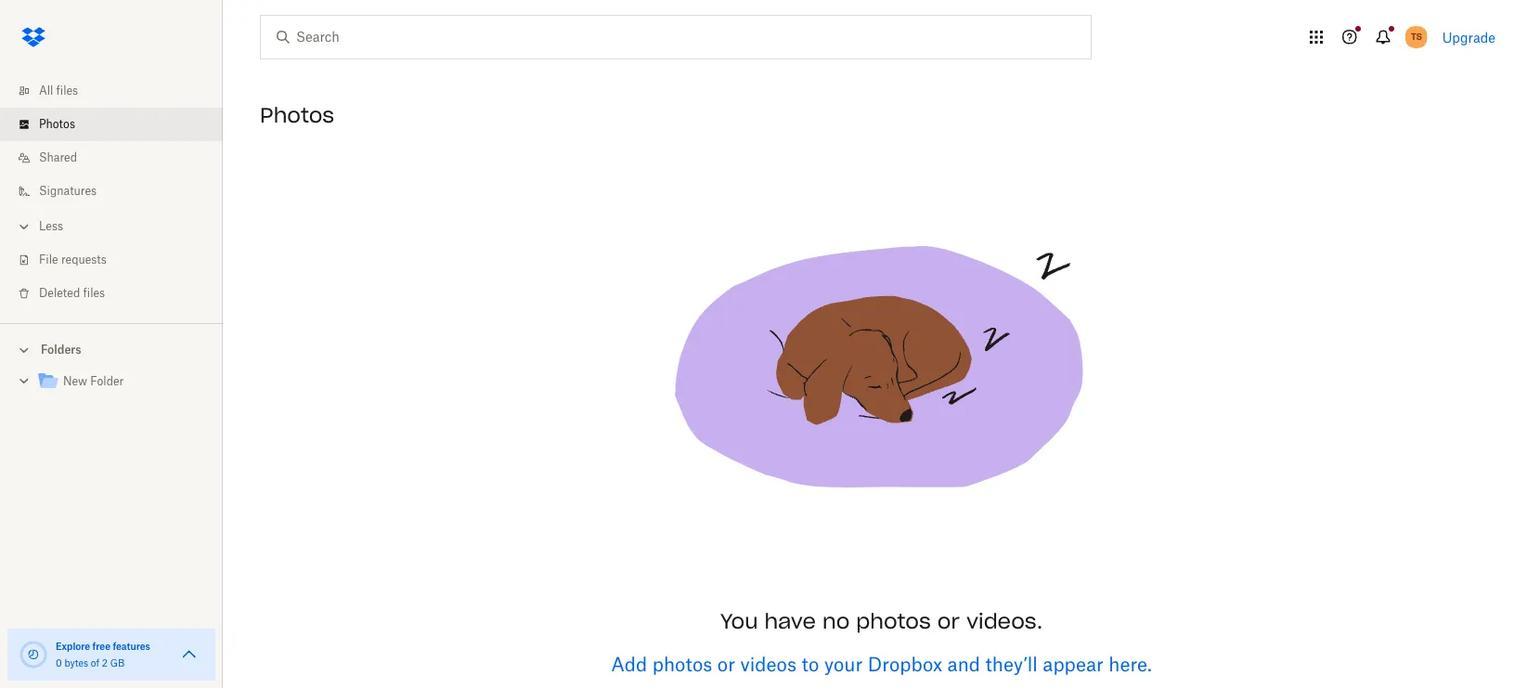 Task type: describe. For each thing, give the bounding box(es) containing it.
1 horizontal spatial photos
[[260, 102, 334, 128]]

you
[[720, 608, 758, 634]]

add
[[611, 653, 648, 676]]

1 vertical spatial or
[[718, 653, 735, 676]]

videos.
[[967, 608, 1043, 634]]

less
[[39, 219, 63, 233]]

upgrade link
[[1443, 29, 1496, 45]]

gb
[[110, 657, 125, 669]]

signatures
[[39, 184, 97, 198]]

photos list item
[[0, 108, 223, 141]]

and
[[948, 653, 981, 676]]

file
[[39, 253, 58, 267]]

all files link
[[15, 74, 223, 108]]

no
[[823, 608, 850, 634]]

dropbox
[[868, 653, 943, 676]]

you have no photos or videos.
[[720, 608, 1043, 634]]

file requests
[[39, 253, 107, 267]]

new folder
[[63, 374, 124, 388]]

deleted files
[[39, 286, 105, 300]]

folder
[[90, 374, 124, 388]]

0 vertical spatial or
[[938, 608, 960, 634]]

file requests link
[[15, 243, 223, 277]]

videos
[[741, 653, 797, 676]]

0 vertical spatial photos
[[856, 608, 931, 634]]

2
[[102, 657, 108, 669]]

shared link
[[15, 141, 223, 175]]

bytes
[[64, 657, 88, 669]]

new folder link
[[37, 370, 208, 395]]

Search in folder "Dropbox" text field
[[296, 27, 1053, 47]]

quota usage element
[[19, 640, 48, 670]]

dropbox image
[[15, 19, 52, 56]]

of
[[91, 657, 99, 669]]

deleted files link
[[15, 277, 223, 310]]

free
[[92, 641, 111, 652]]



Task type: locate. For each thing, give the bounding box(es) containing it.
features
[[113, 641, 150, 652]]

files for deleted files
[[83, 286, 105, 300]]

ts button
[[1402, 22, 1432, 52]]

photos
[[856, 608, 931, 634], [653, 653, 713, 676]]

list
[[0, 63, 223, 323]]

they'll
[[986, 653, 1038, 676]]

add photos or videos to your dropbox and they'll appear here.
[[611, 653, 1152, 676]]

here.
[[1109, 653, 1152, 676]]

photos link
[[15, 108, 223, 141]]

ts
[[1411, 31, 1422, 43]]

1 horizontal spatial files
[[83, 286, 105, 300]]

1 horizontal spatial or
[[938, 608, 960, 634]]

files for all files
[[56, 84, 78, 98]]

1 vertical spatial files
[[83, 286, 105, 300]]

0 horizontal spatial photos
[[653, 653, 713, 676]]

or left videos
[[718, 653, 735, 676]]

1 vertical spatial photos
[[653, 653, 713, 676]]

files
[[56, 84, 78, 98], [83, 286, 105, 300]]

list containing all files
[[0, 63, 223, 323]]

0 horizontal spatial or
[[718, 653, 735, 676]]

photos
[[260, 102, 334, 128], [39, 117, 75, 131]]

files right all
[[56, 84, 78, 98]]

or
[[938, 608, 960, 634], [718, 653, 735, 676]]

photos up dropbox
[[856, 608, 931, 634]]

to
[[802, 653, 819, 676]]

or up and
[[938, 608, 960, 634]]

photos right add
[[653, 653, 713, 676]]

new
[[63, 374, 87, 388]]

0 horizontal spatial photos
[[39, 117, 75, 131]]

0 horizontal spatial files
[[56, 84, 78, 98]]

explore
[[56, 641, 90, 652]]

less image
[[15, 217, 33, 236]]

files right deleted
[[83, 286, 105, 300]]

signatures link
[[15, 175, 223, 208]]

upgrade
[[1443, 29, 1496, 45]]

explore free features 0 bytes of 2 gb
[[56, 641, 150, 669]]

deleted
[[39, 286, 80, 300]]

shared
[[39, 150, 77, 164]]

photos inside list item
[[39, 117, 75, 131]]

0
[[56, 657, 62, 669]]

1 horizontal spatial photos
[[856, 608, 931, 634]]

add photos or videos to your dropbox and they'll appear here. link
[[611, 653, 1152, 676]]

0 vertical spatial files
[[56, 84, 78, 98]]

sleeping dog on a purple cushion. image
[[650, 141, 1114, 605]]

all
[[39, 84, 53, 98]]

have
[[765, 608, 816, 634]]

appear
[[1043, 653, 1104, 676]]

folders button
[[0, 335, 223, 363]]

folders
[[41, 343, 81, 357]]

your
[[824, 653, 863, 676]]

requests
[[61, 253, 107, 267]]

all files
[[39, 84, 78, 98]]



Task type: vqa. For each thing, say whether or not it's contained in the screenshot.
first Only You from the top
no



